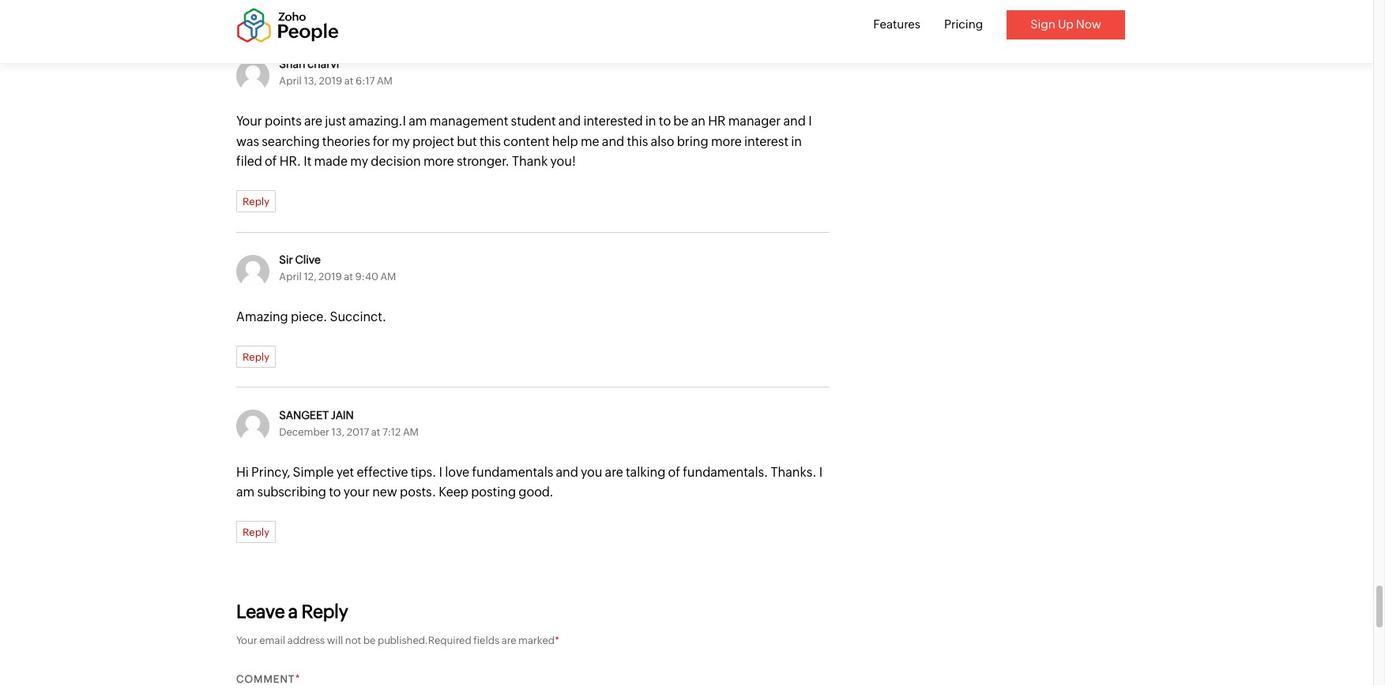 Task type: locate. For each thing, give the bounding box(es) containing it.
in up also
[[645, 114, 656, 129]]

2 2019 from the top
[[319, 271, 342, 283]]

interest
[[744, 134, 789, 149]]

1 vertical spatial my
[[350, 154, 368, 169]]

1 vertical spatial am
[[236, 485, 255, 500]]

your up was at top
[[236, 114, 262, 129]]

comment
[[236, 674, 295, 686]]

for
[[373, 134, 389, 149]]

1 vertical spatial be
[[363, 635, 376, 647]]

0 horizontal spatial of
[[265, 154, 277, 169]]

1 your from the top
[[236, 114, 262, 129]]

more down hr
[[711, 134, 742, 149]]

1 vertical spatial to
[[329, 485, 341, 500]]

2019
[[319, 75, 342, 87], [319, 271, 342, 283]]

published.
[[378, 635, 428, 647]]

1 vertical spatial more
[[423, 154, 454, 169]]

your
[[236, 114, 262, 129], [236, 635, 257, 647]]

i right thanks.
[[819, 465, 823, 480]]

your inside your points are just amazing.i am management student and interested in to be an hr manager and i was searching theories for my project but this content help me and this also bring more interest in filed of hr. it made my decision more stronger. thank you!
[[236, 114, 262, 129]]

0 horizontal spatial my
[[350, 154, 368, 169]]

0 vertical spatial in
[[645, 114, 656, 129]]

be inside your points are just amazing.i am management student and interested in to be an hr manager and i was searching theories for my project but this content help me and this also bring more interest in filed of hr. it made my decision more stronger. thank you!
[[674, 114, 689, 129]]

my right for
[[392, 134, 410, 149]]

april down shah on the top of the page
[[279, 75, 302, 87]]

1 vertical spatial of
[[668, 465, 680, 480]]

reply down filed in the top of the page
[[243, 196, 269, 208]]

leave a reply
[[236, 602, 348, 623]]

am right 7:12
[[403, 426, 419, 438]]

0 vertical spatial your
[[236, 114, 262, 129]]

reply down the amazing
[[243, 351, 269, 363]]

april down sir on the top of page
[[279, 271, 302, 283]]

0 horizontal spatial 13,
[[304, 75, 317, 87]]

am down the hi
[[236, 485, 255, 500]]

2019 right 12,
[[319, 271, 342, 283]]

december
[[279, 426, 329, 438]]

1 2019 from the top
[[319, 75, 342, 87]]

am for succinct.
[[381, 271, 396, 283]]

succinct.
[[330, 310, 387, 325]]

1 horizontal spatial am
[[409, 114, 427, 129]]

am right 9:40
[[381, 271, 396, 283]]

am inside your points are just amazing.i am management student and interested in to be an hr manager and i was searching theories for my project but this content help me and this also bring more interest in filed of hr. it made my decision more stronger. thank you!
[[409, 114, 427, 129]]

1 horizontal spatial 13,
[[332, 426, 345, 438]]

2 this from the left
[[627, 134, 648, 149]]

reply link down subscribing
[[236, 521, 276, 544]]

1 horizontal spatial my
[[392, 134, 410, 149]]

am
[[409, 114, 427, 129], [236, 485, 255, 500]]

are right fields
[[502, 635, 516, 647]]

your left email at left
[[236, 635, 257, 647]]

hr.
[[279, 154, 301, 169]]

theories
[[322, 134, 370, 149]]

2 vertical spatial reply link
[[236, 521, 276, 544]]

* down address
[[295, 673, 300, 686]]

1 horizontal spatial to
[[659, 114, 671, 129]]

2 april from the top
[[279, 271, 302, 283]]

help
[[552, 134, 578, 149]]

i left love
[[439, 465, 443, 480]]

3 reply link from the top
[[236, 521, 276, 544]]

2019 for are
[[319, 75, 342, 87]]

0 horizontal spatial am
[[236, 485, 255, 500]]

reply up will
[[301, 602, 348, 623]]

0 vertical spatial at
[[344, 75, 353, 87]]

1 horizontal spatial in
[[791, 134, 802, 149]]

charvi
[[308, 58, 339, 71]]

13, down the jain at the left of the page
[[332, 426, 345, 438]]

2017
[[347, 426, 369, 438]]

0 horizontal spatial be
[[363, 635, 376, 647]]

and
[[558, 114, 581, 129], [783, 114, 806, 129], [602, 134, 624, 149], [556, 465, 578, 480]]

0 vertical spatial *
[[555, 635, 560, 647]]

thank
[[512, 154, 548, 169]]

2 vertical spatial am
[[403, 426, 419, 438]]

reply link for your points are just amazing.i am management student and interested in to be an hr manager and i was searching theories for my project but this content help me and this also bring more interest in filed of hr. it made my decision more stronger. thank you!
[[236, 190, 276, 213]]

1 vertical spatial in
[[791, 134, 802, 149]]

sir clive
[[279, 254, 321, 266]]

more down project
[[423, 154, 454, 169]]

this left also
[[627, 134, 648, 149]]

1 horizontal spatial of
[[668, 465, 680, 480]]

of left the hr.
[[265, 154, 277, 169]]

7:12
[[382, 426, 401, 438]]

to up also
[[659, 114, 671, 129]]

leave
[[236, 602, 285, 623]]

reply link
[[236, 190, 276, 213], [236, 346, 276, 368], [236, 521, 276, 544]]

i right manager
[[808, 114, 812, 129]]

sign up now
[[1031, 17, 1102, 31]]

1 vertical spatial am
[[381, 271, 396, 283]]

1 april from the top
[[279, 75, 302, 87]]

6:17
[[356, 75, 375, 87]]

1 vertical spatial 13,
[[332, 426, 345, 438]]

13, down shah charvi
[[304, 75, 317, 87]]

my down theories
[[350, 154, 368, 169]]

sir
[[279, 254, 293, 266]]

and down interested at the top left of page
[[602, 134, 624, 149]]

1 vertical spatial your
[[236, 635, 257, 647]]

shah
[[279, 58, 305, 71]]

are inside your points are just amazing.i am management student and interested in to be an hr manager and i was searching theories for my project but this content help me and this also bring more interest in filed of hr. it made my decision more stronger. thank you!
[[304, 114, 322, 129]]

and up interest
[[783, 114, 806, 129]]

stronger.
[[457, 154, 510, 169]]

2 vertical spatial at
[[371, 426, 380, 438]]

1 vertical spatial 2019
[[319, 271, 342, 283]]

april
[[279, 75, 302, 87], [279, 271, 302, 283]]

1 horizontal spatial i
[[808, 114, 812, 129]]

0 horizontal spatial *
[[295, 673, 300, 686]]

to left your
[[329, 485, 341, 500]]

but
[[457, 134, 477, 149]]

be
[[674, 114, 689, 129], [363, 635, 376, 647]]

2 your from the top
[[236, 635, 257, 647]]

0 vertical spatial am
[[409, 114, 427, 129]]

comments
[[236, 1, 361, 29]]

am
[[377, 75, 393, 87], [381, 271, 396, 283], [403, 426, 419, 438]]

0 horizontal spatial this
[[480, 134, 501, 149]]

0 horizontal spatial to
[[329, 485, 341, 500]]

searching
[[262, 134, 320, 149]]

this
[[480, 134, 501, 149], [627, 134, 648, 149]]

* right fields
[[555, 635, 560, 647]]

reply for hi princy, simple yet effective tips. i love fundamentals and you are talking of fundamentals. thanks. i am subscribing to your new posts. keep posting good.
[[243, 527, 269, 539]]

2 horizontal spatial i
[[819, 465, 823, 480]]

april 12, 2019 at 9:40 am link
[[279, 271, 396, 283]]

student
[[511, 114, 556, 129]]

reply link down the amazing
[[236, 346, 276, 368]]

0 vertical spatial am
[[377, 75, 393, 87]]

0 horizontal spatial in
[[645, 114, 656, 129]]

0 vertical spatial are
[[304, 114, 322, 129]]

was
[[236, 134, 259, 149]]

reply down subscribing
[[243, 527, 269, 539]]

0 vertical spatial of
[[265, 154, 277, 169]]

1 horizontal spatial this
[[627, 134, 648, 149]]

of inside hi princy, simple yet effective tips. i love fundamentals and you are talking of fundamentals. thanks. i am subscribing to your new posts. keep posting good.
[[668, 465, 680, 480]]

0 vertical spatial be
[[674, 114, 689, 129]]

0 vertical spatial april
[[279, 75, 302, 87]]

of inside your points are just amazing.i am management student and interested in to be an hr manager and i was searching theories for my project but this content help me and this also bring more interest in filed of hr. it made my decision more stronger. thank you!
[[265, 154, 277, 169]]

1 vertical spatial *
[[295, 673, 300, 686]]

at
[[344, 75, 353, 87], [344, 271, 353, 283], [371, 426, 380, 438]]

be left an
[[674, 114, 689, 129]]

this up stronger.
[[480, 134, 501, 149]]

in right interest
[[791, 134, 802, 149]]

interested
[[583, 114, 643, 129]]

am up project
[[409, 114, 427, 129]]

0 vertical spatial to
[[659, 114, 671, 129]]

2 reply link from the top
[[236, 346, 276, 368]]

reply link down filed in the top of the page
[[236, 190, 276, 213]]

yet
[[336, 465, 354, 480]]

filed
[[236, 154, 262, 169]]

0 horizontal spatial i
[[439, 465, 443, 480]]

hi
[[236, 465, 249, 480]]

your for your points are just amazing.i am management student and interested in to be an hr manager and i was searching theories for my project but this content help me and this also bring more interest in filed of hr. it made my decision more stronger. thank you!
[[236, 114, 262, 129]]

to inside hi princy, simple yet effective tips. i love fundamentals and you are talking of fundamentals. thanks. i am subscribing to your new posts. keep posting good.
[[329, 485, 341, 500]]

reply for your points are just amazing.i am management student and interested in to be an hr manager and i was searching theories for my project but this content help me and this also bring more interest in filed of hr. it made my decision more stronger. thank you!
[[243, 196, 269, 208]]

thanks.
[[771, 465, 817, 480]]

1 horizontal spatial be
[[674, 114, 689, 129]]

april for points
[[279, 75, 302, 87]]

at left 6:17 on the top
[[344, 75, 353, 87]]

0 vertical spatial my
[[392, 134, 410, 149]]

in
[[645, 114, 656, 129], [791, 134, 802, 149]]

2 horizontal spatial are
[[605, 465, 623, 480]]

sign
[[1031, 17, 1056, 31]]

required
[[428, 635, 471, 647]]

are
[[304, 114, 322, 129], [605, 465, 623, 480], [502, 635, 516, 647]]

at left 9:40
[[344, 271, 353, 283]]

at left 7:12
[[371, 426, 380, 438]]

1 vertical spatial reply link
[[236, 346, 276, 368]]

an
[[691, 114, 706, 129]]

piece.
[[291, 310, 327, 325]]

hr
[[708, 114, 726, 129]]

are right you
[[605, 465, 623, 480]]

be right not
[[363, 635, 376, 647]]

12,
[[304, 271, 316, 283]]

email
[[259, 635, 285, 647]]

simple
[[293, 465, 334, 480]]

i
[[808, 114, 812, 129], [439, 465, 443, 480], [819, 465, 823, 480]]

1 reply link from the top
[[236, 190, 276, 213]]

and left you
[[556, 465, 578, 480]]

1 vertical spatial at
[[344, 271, 353, 283]]

1 vertical spatial april
[[279, 271, 302, 283]]

1 horizontal spatial *
[[555, 635, 560, 647]]

amazing
[[236, 310, 288, 325]]

posts.
[[400, 485, 436, 500]]

*
[[555, 635, 560, 647], [295, 673, 300, 686]]

my
[[392, 134, 410, 149], [350, 154, 368, 169]]

are left just
[[304, 114, 322, 129]]

0 vertical spatial 2019
[[319, 75, 342, 87]]

13, for simple
[[332, 426, 345, 438]]

0 vertical spatial more
[[711, 134, 742, 149]]

of right talking
[[668, 465, 680, 480]]

0 vertical spatial reply link
[[236, 190, 276, 213]]

2019 down charvi
[[319, 75, 342, 87]]

0 vertical spatial 13,
[[304, 75, 317, 87]]

0 horizontal spatial are
[[304, 114, 322, 129]]

to
[[659, 114, 671, 129], [329, 485, 341, 500]]

am inside hi princy, simple yet effective tips. i love fundamentals and you are talking of fundamentals. thanks. i am subscribing to your new posts. keep posting good.
[[236, 485, 255, 500]]

1 vertical spatial are
[[605, 465, 623, 480]]

am right 6:17 on the top
[[377, 75, 393, 87]]

13,
[[304, 75, 317, 87], [332, 426, 345, 438]]

1 horizontal spatial are
[[502, 635, 516, 647]]

sangeet
[[279, 409, 329, 422]]

reply
[[243, 196, 269, 208], [243, 351, 269, 363], [243, 527, 269, 539], [301, 602, 348, 623]]

of
[[265, 154, 277, 169], [668, 465, 680, 480]]



Task type: describe. For each thing, give the bounding box(es) containing it.
project
[[413, 134, 454, 149]]

pricing
[[944, 17, 983, 31]]

pricing link
[[944, 17, 983, 31]]

also
[[651, 134, 674, 149]]

sangeet jain
[[279, 409, 354, 422]]

to inside your points are just amazing.i am management student and interested in to be an hr manager and i was searching theories for my project but this content help me and this also bring more interest in filed of hr. it made my decision more stronger. thank you!
[[659, 114, 671, 129]]

subscribing
[[257, 485, 326, 500]]

posting
[[471, 485, 516, 500]]

just
[[325, 114, 346, 129]]

december 13, 2017 at 7:12 am link
[[279, 426, 419, 438]]

reply link for amazing piece. succinct.
[[236, 346, 276, 368]]

will
[[327, 635, 343, 647]]

features link
[[873, 17, 921, 31]]

you!
[[550, 154, 576, 169]]

i inside your points are just amazing.i am management student and interested in to be an hr manager and i was searching theories for my project but this content help me and this also bring more interest in filed of hr. it made my decision more stronger. thank you!
[[808, 114, 812, 129]]

and up help
[[558, 114, 581, 129]]

your email address will not be published. required fields are marked *
[[236, 635, 560, 647]]

9:40
[[355, 271, 378, 283]]

features
[[873, 17, 921, 31]]

2 vertical spatial are
[[502, 635, 516, 647]]

your points are just amazing.i am management student and interested in to be an hr manager and i was searching theories for my project but this content help me and this also bring more interest in filed of hr. it made my decision more stronger. thank you!
[[236, 114, 812, 169]]

new
[[372, 485, 397, 500]]

not
[[345, 635, 361, 647]]

talking
[[626, 465, 666, 480]]

1 this from the left
[[480, 134, 501, 149]]

jain
[[331, 409, 354, 422]]

am for are
[[377, 75, 393, 87]]

your for your email address will not be published. required fields are marked *
[[236, 635, 257, 647]]

december 13, 2017 at 7:12 am
[[279, 426, 419, 438]]

address
[[287, 635, 325, 647]]

comment *
[[236, 673, 300, 686]]

management
[[430, 114, 508, 129]]

you
[[581, 465, 602, 480]]

april 12, 2019 at 9:40 am
[[279, 271, 396, 283]]

up
[[1058, 17, 1074, 31]]

amazing.i
[[349, 114, 406, 129]]

am for simple
[[403, 426, 419, 438]]

amazing piece. succinct.
[[236, 310, 387, 325]]

1 horizontal spatial more
[[711, 134, 742, 149]]

at for are
[[344, 75, 353, 87]]

fundamentals
[[472, 465, 553, 480]]

love
[[445, 465, 469, 480]]

reply for amazing piece. succinct.
[[243, 351, 269, 363]]

your
[[344, 485, 370, 500]]

hi princy, simple yet effective tips. i love fundamentals and you are talking of fundamentals. thanks. i am subscribing to your new posts. keep posting good.
[[236, 465, 823, 500]]

content
[[503, 134, 550, 149]]

13, for are
[[304, 75, 317, 87]]

0 horizontal spatial more
[[423, 154, 454, 169]]

april 13, 2019 at 6:17 am
[[279, 75, 393, 87]]

april 13, 2019 at 6:17 am link
[[279, 75, 393, 87]]

tips.
[[411, 465, 436, 480]]

now
[[1076, 17, 1102, 31]]

effective
[[357, 465, 408, 480]]

fields
[[474, 635, 500, 647]]

at for simple
[[371, 426, 380, 438]]

sign up now link
[[1007, 10, 1125, 39]]

manager
[[728, 114, 781, 129]]

2019 for succinct.
[[319, 271, 342, 283]]

decision
[[371, 154, 421, 169]]

april for piece.
[[279, 271, 302, 283]]

it
[[304, 154, 312, 169]]

fundamentals.
[[683, 465, 768, 480]]

and inside hi princy, simple yet effective tips. i love fundamentals and you are talking of fundamentals. thanks. i am subscribing to your new posts. keep posting good.
[[556, 465, 578, 480]]

at for succinct.
[[344, 271, 353, 283]]

keep
[[439, 485, 469, 500]]

marked
[[518, 635, 555, 647]]

good.
[[519, 485, 554, 500]]

reply link for hi princy, simple yet effective tips. i love fundamentals and you are talking of fundamentals. thanks. i am subscribing to your new posts. keep posting good.
[[236, 521, 276, 544]]

shah charvi
[[279, 58, 339, 71]]

bring
[[677, 134, 709, 149]]

me
[[581, 134, 599, 149]]

a
[[288, 602, 298, 623]]

points
[[265, 114, 302, 129]]

made
[[314, 154, 348, 169]]

are inside hi princy, simple yet effective tips. i love fundamentals and you are talking of fundamentals. thanks. i am subscribing to your new posts. keep posting good.
[[605, 465, 623, 480]]

princy,
[[251, 465, 290, 480]]

clive
[[295, 254, 321, 266]]



Task type: vqa. For each thing, say whether or not it's contained in the screenshot.
search image
no



